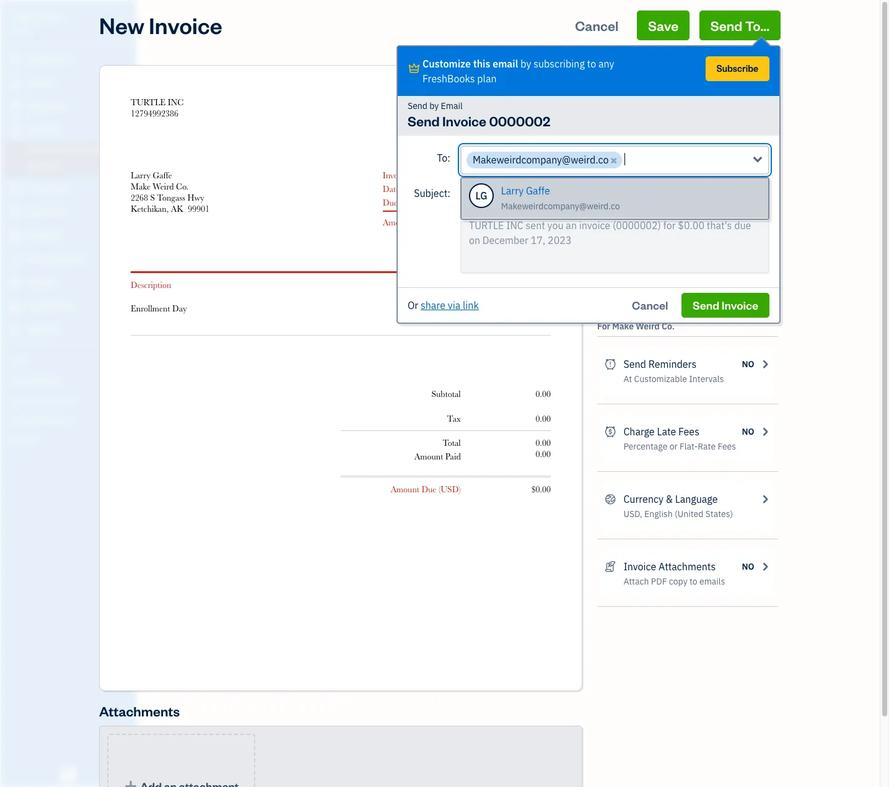 Task type: vqa. For each thing, say whether or not it's contained in the screenshot.


Task type: locate. For each thing, give the bounding box(es) containing it.
weird up send reminders
[[636, 321, 660, 332]]

due for amount due ( usd )
[[422, 485, 437, 495]]

to left any
[[587, 58, 596, 70]]

lg
[[476, 190, 487, 202]]

:
[[448, 187, 451, 200]]

0 vertical spatial cancel button
[[564, 11, 630, 40]]

invoice attachments
[[624, 561, 716, 573]]

or share via link
[[408, 299, 479, 312]]

1 vertical spatial makeweirdcompany@weird.co
[[501, 201, 620, 212]]

client image
[[8, 77, 23, 90]]

send down the make recurring button
[[693, 298, 720, 312]]

fees right flat-
[[718, 441, 736, 452]]

0 vertical spatial to
[[587, 58, 596, 70]]

1 vertical spatial turtle
[[131, 97, 166, 107]]

1 horizontal spatial cancel
[[632, 298, 668, 312]]

at customizable intervals
[[624, 374, 724, 385]]

turtle for settings
[[10, 11, 45, 24]]

1 horizontal spatial fees
[[718, 441, 736, 452]]

freshbooks image
[[58, 768, 78, 783]]

subscribe button
[[706, 56, 770, 81]]

2 vertical spatial no
[[742, 561, 755, 573]]

amount for amount due
[[383, 218, 412, 227]]

english
[[645, 509, 673, 520]]

0 horizontal spatial attachments
[[99, 703, 180, 720]]

$0.00
[[526, 216, 551, 228], [532, 485, 551, 495]]

Item Rate (USD) text field
[[407, 304, 427, 314]]

make up 2268
[[131, 182, 151, 192]]

money image
[[8, 277, 23, 289]]

reminders
[[649, 358, 697, 371]]

total
[[533, 280, 551, 290], [443, 438, 461, 448]]

pay
[[666, 127, 680, 138]]

co.
[[176, 182, 189, 192], [662, 321, 675, 332]]

1 horizontal spatial gaffe
[[526, 185, 550, 197]]

customize up freshbooks
[[423, 58, 471, 70]]

due down date of issue
[[383, 198, 398, 208]]

0 horizontal spatial inc
[[48, 11, 65, 24]]

send for send to...
[[711, 17, 743, 34]]

date down date of issue
[[400, 198, 417, 208]]

chart image
[[8, 301, 23, 313]]

1 vertical spatial make
[[624, 260, 648, 273]]

send invoice
[[693, 298, 759, 312]]

gaffe down enter an invoice # text box on the top of page
[[526, 185, 550, 197]]

$0.00 down larry gaffe makeweirdcompany@weird.co
[[526, 216, 551, 228]]

1 vertical spatial rate
[[698, 441, 716, 452]]

send left 'email'
[[408, 100, 428, 112]]

1 vertical spatial by
[[430, 100, 439, 112]]

3 chevronright image from the top
[[760, 560, 771, 575]]

1 horizontal spatial attachments
[[659, 561, 716, 573]]

3 chevronright image from the top
[[760, 425, 771, 439]]

for down any
[[597, 74, 610, 86]]

for
[[597, 74, 610, 86], [597, 321, 610, 332]]

make up latereminders icon
[[613, 321, 634, 332]]

2 vertical spatial amount
[[391, 485, 420, 495]]

due left (
[[422, 485, 437, 495]]

no for send reminders
[[742, 359, 755, 370]]

gaffe inside larry gaffe makeweirdcompany@weird.co
[[526, 185, 550, 197]]

1 vertical spatial inc
[[168, 97, 184, 107]]

customize invoice style
[[624, 193, 730, 205]]

customizable
[[634, 374, 687, 385]]

timer image
[[8, 253, 23, 266]]

1 vertical spatial cancel button
[[621, 293, 679, 318]]

visa image
[[624, 138, 640, 151]]

0 vertical spatial weird
[[153, 182, 174, 192]]

1 vertical spatial gaffe
[[526, 185, 550, 197]]

makeweirdcompany@weird.co down enter an invoice # text box on the top of page
[[501, 201, 620, 212]]

recurring
[[650, 260, 693, 273]]

1 vertical spatial weird
[[636, 321, 660, 332]]

makeweirdcompany@weird.co inside dropdown button
[[473, 154, 609, 166]]

1 for from the top
[[597, 74, 610, 86]]

2 chevronright image from the top
[[760, 357, 771, 372]]

1 no from the top
[[742, 359, 755, 370]]

no for charge late fees
[[742, 426, 755, 438]]

0 horizontal spatial weird
[[153, 182, 174, 192]]

send invoice button
[[682, 293, 770, 318]]

gaffe for larry gaffe makeweirdcompany@weird.co
[[526, 185, 550, 197]]

currency & language
[[624, 493, 718, 506]]

send to... button
[[700, 11, 781, 40]]

2 for from the top
[[597, 321, 610, 332]]

add an attachment image
[[124, 781, 138, 788]]

via
[[448, 299, 461, 312]]

due for amount due
[[414, 218, 429, 227]]

0 vertical spatial attachments
[[659, 561, 716, 573]]

inc for due date
[[168, 97, 184, 107]]

0 horizontal spatial cancel
[[575, 17, 619, 34]]

turtle
[[10, 11, 45, 24], [131, 97, 166, 107]]

send up at
[[624, 358, 646, 371]]

total right the line
[[533, 280, 551, 290]]

weird up 'tongass'
[[153, 182, 174, 192]]

chevronright image
[[760, 192, 771, 206], [760, 357, 771, 372], [760, 425, 771, 439]]

1 vertical spatial co.
[[662, 321, 675, 332]]

larry
[[131, 170, 151, 180], [501, 185, 524, 197]]

and
[[720, 208, 735, 219]]

cancel button up any
[[564, 11, 630, 40]]

inc
[[48, 11, 65, 24], [168, 97, 184, 107]]

fees
[[679, 426, 700, 438], [718, 441, 736, 452]]

$0.00 down 0.00 0.00
[[532, 485, 551, 495]]

0 horizontal spatial fees
[[679, 426, 700, 438]]

description
[[131, 280, 171, 290]]

1 horizontal spatial larry
[[501, 185, 524, 197]]

1 horizontal spatial to
[[690, 576, 698, 588]]

send by email send invoice 0000002
[[408, 100, 551, 130]]

1 vertical spatial chevronright image
[[760, 492, 771, 507]]

cancel for save
[[575, 17, 619, 34]]

1 horizontal spatial turtle
[[131, 97, 166, 107]]

by subscribing to any freshbooks plan
[[423, 58, 614, 85]]

0 vertical spatial no
[[742, 359, 755, 370]]

1 horizontal spatial co.
[[662, 321, 675, 332]]

2 vertical spatial chevronright image
[[760, 560, 771, 575]]

1 vertical spatial total
[[443, 438, 461, 448]]

total up paid
[[443, 438, 461, 448]]

inc inside turtle inc 12794992386
[[168, 97, 184, 107]]

latereminders image
[[605, 357, 616, 372]]

0 vertical spatial amount
[[383, 218, 412, 227]]

0 horizontal spatial larry
[[131, 170, 151, 180]]

larry down enter an invoice # text box on the top of page
[[501, 185, 524, 197]]

0 vertical spatial chevronright image
[[760, 192, 771, 206]]

0 horizontal spatial to
[[587, 58, 596, 70]]

(
[[439, 485, 441, 495]]

cancel
[[575, 17, 619, 34], [632, 298, 668, 312]]

1 vertical spatial date
[[400, 198, 417, 208]]

bank image
[[718, 138, 734, 151]]

0 vertical spatial turtle
[[10, 11, 45, 24]]

payment image
[[8, 183, 23, 195]]

makeweirdcompany@weird.co
[[473, 154, 609, 166], [501, 201, 620, 212]]

total amount paid
[[415, 438, 461, 462]]

new invoice
[[99, 11, 222, 40]]

0 horizontal spatial by
[[430, 100, 439, 112]]

let clients pay you online button
[[600, 100, 776, 161]]

settings
[[597, 56, 648, 74]]

0 vertical spatial make
[[131, 182, 151, 192]]

2 chevronright image from the top
[[760, 492, 771, 507]]

(united
[[675, 509, 704, 520]]

bank connections image
[[9, 415, 133, 425]]

0 vertical spatial co.
[[176, 182, 189, 192]]

customize for customize this email
[[423, 58, 471, 70]]

1 horizontal spatial by
[[521, 58, 531, 70]]

1 vertical spatial customize
[[624, 193, 670, 205]]

0 horizontal spatial co.
[[176, 182, 189, 192]]

2 no from the top
[[742, 426, 755, 438]]

by right email
[[521, 58, 531, 70]]

0 horizontal spatial turtle
[[10, 11, 45, 24]]

gaffe up 'tongass'
[[153, 170, 172, 180]]

make right refresh icon
[[624, 260, 648, 273]]

no
[[742, 359, 755, 370], [742, 426, 755, 438], [742, 561, 755, 573]]

turtle inside turtle inc 12794992386
[[131, 97, 166, 107]]

0 vertical spatial larry
[[131, 170, 151, 180]]

rate up or
[[410, 280, 427, 290]]

0 vertical spatial by
[[521, 58, 531, 70]]

list box
[[462, 178, 768, 219]]

turtle inc owner
[[10, 11, 65, 34]]

1 vertical spatial due
[[414, 218, 429, 227]]

due
[[383, 198, 398, 208], [414, 218, 429, 227], [422, 485, 437, 495]]

1 vertical spatial for
[[597, 321, 610, 332]]

1 horizontal spatial customize
[[624, 193, 670, 205]]

co. up reminders
[[662, 321, 675, 332]]

share
[[421, 299, 446, 312]]

larry for larry gaffe makeweirdcompany@weird.co
[[501, 185, 524, 197]]

1 chevronright image from the top
[[760, 259, 771, 274]]

subtotal
[[432, 389, 461, 399]]

0 horizontal spatial total
[[443, 438, 461, 448]]

email
[[441, 100, 463, 112]]

0 vertical spatial chevronright image
[[760, 259, 771, 274]]

by
[[521, 58, 531, 70], [430, 100, 439, 112]]

amount inside "total amount paid"
[[415, 452, 443, 462]]

0 horizontal spatial gaffe
[[153, 170, 172, 180]]

amount due ( usd )
[[391, 485, 461, 495]]

crown image
[[408, 61, 421, 76]]

None text field
[[460, 212, 770, 274]]

invoice number
[[383, 170, 440, 180]]

1 vertical spatial to
[[690, 576, 698, 588]]

chevronright image for send reminders
[[760, 357, 771, 372]]

cancel button for send invoice
[[621, 293, 679, 318]]

pdf
[[651, 576, 667, 588]]

amount down due date
[[383, 218, 412, 227]]

turtle up the 12794992386
[[131, 97, 166, 107]]

customize this email
[[423, 58, 518, 70]]

due down due date
[[414, 218, 429, 227]]

larry gaffe makeweirdcompany@weird.co
[[501, 185, 620, 212]]

larry inside larry gaffe makeweirdcompany@weird.co
[[501, 185, 524, 197]]

4 0.00 from the top
[[536, 449, 551, 459]]

send left "to..."
[[711, 17, 743, 34]]

2 vertical spatial due
[[422, 485, 437, 495]]

hwy
[[187, 193, 204, 203]]

turtle for due date
[[131, 97, 166, 107]]

invoice inside send invoice button
[[722, 298, 759, 312]]

number
[[410, 170, 440, 180]]

to right copy
[[690, 576, 698, 588]]

amount left (
[[391, 485, 420, 495]]

rate
[[410, 280, 427, 290], [698, 441, 716, 452]]

1 horizontal spatial inc
[[168, 97, 184, 107]]

1 horizontal spatial rate
[[698, 441, 716, 452]]

tax
[[447, 414, 461, 424]]

intervals
[[689, 374, 724, 385]]

0 vertical spatial inc
[[48, 11, 65, 24]]

3 0.00 from the top
[[536, 438, 551, 448]]

0 vertical spatial fees
[[679, 426, 700, 438]]

0 horizontal spatial customize
[[423, 58, 471, 70]]

clients
[[638, 127, 664, 138]]

0 vertical spatial for
[[597, 74, 610, 86]]

subject :
[[414, 187, 451, 200]]

to:
[[437, 152, 451, 164]]

cancel up for make weird co.
[[632, 298, 668, 312]]

gaffe inside larry gaffe make weird co. 2268 s tongass hwy ketchikan, ak  99901
[[153, 170, 172, 180]]

by left 'email'
[[430, 100, 439, 112]]

online
[[698, 127, 722, 138]]

co. up 'tongass'
[[176, 182, 189, 192]]

usd,
[[624, 509, 643, 520]]

this
[[613, 74, 629, 86]]

turtle up the owner
[[10, 11, 45, 24]]

cancel button for save
[[564, 11, 630, 40]]

1 vertical spatial cancel
[[632, 298, 668, 312]]

apps image
[[9, 356, 133, 366]]

0 horizontal spatial rate
[[410, 280, 427, 290]]

charge
[[624, 426, 655, 438]]

invoice
[[149, 11, 222, 40], [631, 74, 661, 86], [442, 112, 487, 130], [383, 170, 408, 180], [673, 193, 705, 205], [722, 298, 759, 312], [624, 561, 656, 573]]

for inside settings for this invoice
[[597, 74, 610, 86]]

rate right the or
[[698, 441, 716, 452]]

larry inside larry gaffe make weird co. 2268 s tongass hwy ketchikan, ak  99901
[[131, 170, 151, 180]]

chevronright image
[[760, 259, 771, 274], [760, 492, 771, 507], [760, 560, 771, 575]]

send to...
[[711, 17, 770, 34]]

larry up 2268
[[131, 170, 151, 180]]

makeweirdcompany@weird.co up enter an invoice # text box on the top of page
[[473, 154, 609, 166]]

fees up flat-
[[679, 426, 700, 438]]

0 vertical spatial due
[[383, 198, 398, 208]]

0 vertical spatial gaffe
[[153, 170, 172, 180]]

0 vertical spatial makeweirdcompany@weird.co
[[473, 154, 609, 166]]

0 vertical spatial total
[[533, 280, 551, 290]]

0 vertical spatial cancel
[[575, 17, 619, 34]]

inc inside turtle inc owner
[[48, 11, 65, 24]]

emails
[[700, 576, 725, 588]]

turtle inc 12794992386
[[131, 97, 184, 118]]

date left 'of'
[[383, 184, 400, 194]]

for up latereminders icon
[[597, 321, 610, 332]]

1 vertical spatial larry
[[501, 185, 524, 197]]

chevronright image inside the make recurring button
[[760, 259, 771, 274]]

chevronright image for currency & language
[[760, 492, 771, 507]]

attachments
[[659, 561, 716, 573], [99, 703, 180, 720]]

items and services image
[[9, 395, 133, 405]]

cancel button up for make weird co.
[[621, 293, 679, 318]]

cancel up any
[[575, 17, 619, 34]]

1 vertical spatial attachments
[[99, 703, 180, 720]]

to
[[587, 58, 596, 70], [690, 576, 698, 588]]

1 vertical spatial chevronright image
[[760, 357, 771, 372]]

1 vertical spatial amount
[[415, 452, 443, 462]]

to inside by subscribing to any freshbooks plan
[[587, 58, 596, 70]]

None search field
[[625, 152, 640, 167]]

charge late fees
[[624, 426, 700, 438]]

1 vertical spatial no
[[742, 426, 755, 438]]

chevronright image for charge late fees
[[760, 425, 771, 439]]

discover image
[[661, 138, 678, 151]]

0 vertical spatial customize
[[423, 58, 471, 70]]

1 horizontal spatial total
[[533, 280, 551, 290]]

0000002
[[489, 112, 551, 130]]

by inside send by email send invoice 0000002
[[430, 100, 439, 112]]

2 vertical spatial chevronright image
[[760, 425, 771, 439]]

turtle inside turtle inc owner
[[10, 11, 45, 24]]

customize up change
[[624, 193, 670, 205]]

invoices image
[[605, 560, 616, 575]]

amount left paid
[[415, 452, 443, 462]]

3 no from the top
[[742, 561, 755, 573]]



Task type: describe. For each thing, give the bounding box(es) containing it.
expense image
[[8, 206, 23, 219]]

inc for settings
[[48, 11, 65, 24]]

2 0.00 from the top
[[536, 414, 551, 424]]

usd, english (united states)
[[624, 509, 733, 520]]

Email Subject text field
[[460, 180, 770, 207]]

to...
[[745, 17, 770, 34]]

let clients pay you online
[[624, 127, 722, 138]]

larry gaffe make weird co. 2268 s tongass hwy ketchikan, ak  99901
[[131, 170, 210, 214]]

send for send reminders
[[624, 358, 646, 371]]

0 vertical spatial $0.00
[[526, 216, 551, 228]]

for make weird co.
[[597, 321, 675, 332]]

percentage
[[624, 441, 668, 452]]

chevronright image for make recurring
[[760, 259, 771, 274]]

owner
[[10, 25, 33, 34]]

invoice inside send by email send invoice 0000002
[[442, 112, 487, 130]]

invoice image
[[8, 125, 23, 137]]

chevronright image for no
[[760, 560, 771, 575]]

make recurring button
[[600, 249, 776, 296]]

send reminders
[[624, 358, 697, 371]]

no for invoice attachments
[[742, 561, 755, 573]]

Issue date in MM/DD/YYYY format text field
[[470, 184, 561, 194]]

Item Quantity text field
[[471, 304, 489, 314]]

this
[[473, 58, 491, 70]]

date of issue
[[383, 184, 429, 194]]

plan
[[477, 73, 497, 85]]

latefees image
[[605, 425, 616, 439]]

make inside larry gaffe make weird co. 2268 s tongass hwy ketchikan, ak  99901
[[131, 182, 151, 192]]

list box containing larry gaffe
[[462, 178, 768, 219]]

qty
[[475, 280, 489, 290]]

line
[[515, 280, 531, 290]]

1 0.00 from the top
[[536, 389, 551, 399]]

mastercard image
[[643, 138, 659, 151]]

&
[[666, 493, 673, 506]]

cancel for send invoice
[[632, 298, 668, 312]]

usd
[[441, 485, 459, 495]]

refresh image
[[605, 259, 616, 274]]

attach pdf copy to emails
[[624, 576, 725, 588]]

tongass
[[157, 193, 185, 203]]

)
[[459, 485, 461, 495]]

0.00 0.00
[[536, 438, 551, 459]]

0 vertical spatial date
[[383, 184, 400, 194]]

send for send by email send invoice 0000002
[[408, 100, 428, 112]]

invoice inside settings for this invoice
[[631, 74, 661, 86]]

none search field inside makeweirdcompany@weird.co dropdown button
[[625, 152, 640, 167]]

currencyandlanguage image
[[605, 492, 616, 507]]

12794992386
[[131, 108, 178, 118]]

change template, color, and font
[[624, 208, 754, 219]]

Enter an Item Name text field
[[131, 303, 365, 314]]

issue
[[412, 184, 429, 194]]

you
[[682, 127, 696, 138]]

2268
[[131, 193, 148, 203]]

settings image
[[9, 435, 133, 445]]

link
[[463, 299, 479, 312]]

or
[[670, 441, 678, 452]]

0 vertical spatial rate
[[410, 280, 427, 290]]

freshbooks
[[423, 73, 475, 85]]

settings for this invoice
[[597, 56, 661, 86]]

by inside by subscribing to any freshbooks plan
[[521, 58, 531, 70]]

or
[[408, 299, 418, 312]]

percentage or flat-rate fees
[[624, 441, 736, 452]]

gaffe for larry gaffe make weird co. 2268 s tongass hwy ketchikan, ak  99901
[[153, 170, 172, 180]]

dashboard image
[[8, 54, 23, 66]]

american express image
[[680, 138, 697, 151]]

subscribing
[[534, 58, 585, 70]]

send for send invoice
[[693, 298, 720, 312]]

make inside button
[[624, 260, 648, 273]]

paid
[[446, 452, 461, 462]]

change
[[624, 208, 653, 219]]

ketchikan,
[[131, 204, 169, 214]]

main element
[[0, 0, 167, 788]]

total inside "total amount paid"
[[443, 438, 461, 448]]

attach
[[624, 576, 649, 588]]

of
[[402, 184, 409, 194]]

language
[[675, 493, 718, 506]]

weird inside larry gaffe make weird co. 2268 s tongass hwy ketchikan, ak  99901
[[153, 182, 174, 192]]

makeweirdcompany@weird.co button
[[460, 146, 770, 175]]

save button
[[637, 11, 690, 40]]

share via link button
[[421, 298, 479, 313]]

larry for larry gaffe make weird co. 2268 s tongass hwy ketchikan, ak  99901
[[131, 170, 151, 180]]

font
[[737, 208, 754, 219]]

states)
[[706, 509, 733, 520]]

team members image
[[9, 376, 133, 385]]

project image
[[8, 230, 23, 242]]

amount due
[[383, 218, 429, 227]]

make recurring
[[624, 260, 693, 273]]

line total
[[515, 280, 551, 290]]

send up to:
[[408, 112, 440, 130]]

template,
[[655, 208, 694, 219]]

1 vertical spatial $0.00
[[532, 485, 551, 495]]

makeweirdcompany@weird.co inside "list box"
[[501, 201, 620, 212]]

amount for amount due ( usd )
[[391, 485, 420, 495]]

new
[[99, 11, 144, 40]]

save
[[648, 17, 679, 34]]

late
[[657, 426, 676, 438]]

due date
[[383, 198, 417, 208]]

1 chevronright image from the top
[[760, 192, 771, 206]]

apple pay image
[[699, 138, 716, 151]]

paintbrush image
[[605, 192, 616, 206]]

report image
[[8, 324, 23, 337]]

any
[[599, 58, 614, 70]]

copy
[[669, 576, 688, 588]]

estimate image
[[8, 101, 23, 113]]

1 horizontal spatial weird
[[636, 321, 660, 332]]

co. inside larry gaffe make weird co. 2268 s tongass hwy ketchikan, ak  99901
[[176, 182, 189, 192]]

let
[[624, 127, 636, 138]]

flat-
[[680, 441, 698, 452]]

currency
[[624, 493, 664, 506]]

style
[[708, 193, 730, 205]]

2 vertical spatial make
[[613, 321, 634, 332]]

subscribe
[[717, 63, 759, 74]]

Enter an Invoice # text field
[[520, 170, 551, 180]]

1 vertical spatial fees
[[718, 441, 736, 452]]

99901
[[188, 204, 210, 214]]

s
[[150, 193, 155, 203]]

customize for customize invoice style
[[624, 193, 670, 205]]

color,
[[696, 208, 718, 219]]



